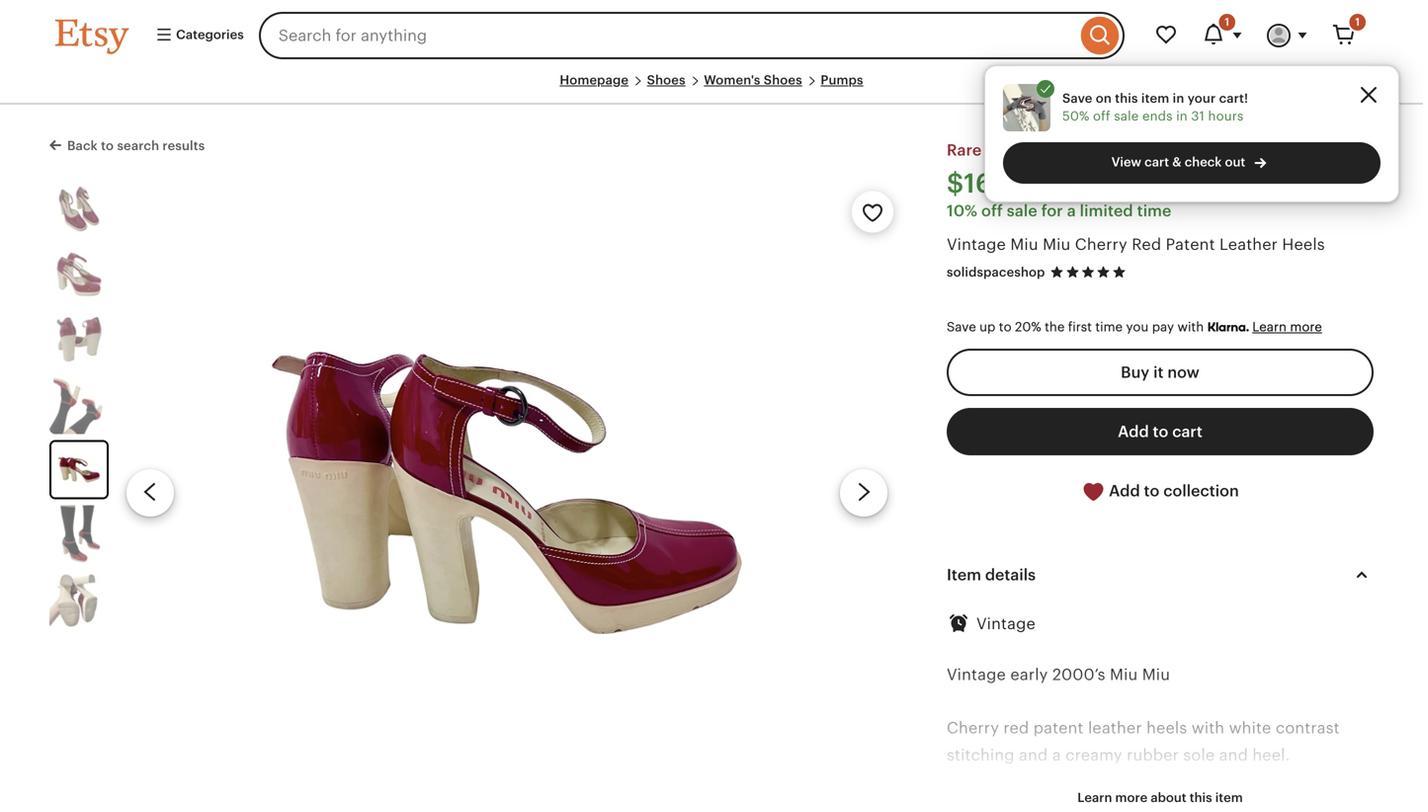 Task type: locate. For each thing, give the bounding box(es) containing it.
buy it now
[[1121, 364, 1200, 381]]

0 vertical spatial add
[[1118, 423, 1149, 441]]

check
[[1185, 155, 1222, 170]]

0 vertical spatial off
[[1093, 109, 1111, 124]]

1 horizontal spatial shoes
[[764, 73, 803, 87]]

1 horizontal spatial cherry
[[1075, 236, 1128, 253]]

1 vertical spatial cart
[[1173, 423, 1203, 441]]

save up to 20% the first time you pay with klarna. learn more
[[947, 320, 1322, 335]]

vintage up solidspaceshop
[[947, 236, 1006, 253]]

1 and from the left
[[1019, 747, 1048, 765]]

for
[[1042, 202, 1063, 220]]

on
[[1096, 91, 1112, 106]]

pay
[[1152, 320, 1174, 335]]

1 horizontal spatial a
[[1067, 202, 1076, 220]]

save left up at the right top of the page
[[947, 320, 976, 335]]

time left you
[[1096, 320, 1123, 335]]

cart left &
[[1145, 155, 1170, 170]]

cherry red patent leather heels with white contrast stitching and a creamy rubber sole and heel.
[[947, 720, 1340, 765]]

add inside add to collection button
[[1109, 482, 1140, 500]]

time for limited
[[1137, 202, 1172, 220]]

vintage left early
[[947, 666, 1006, 684]]

1 vertical spatial time
[[1096, 320, 1123, 335]]

0 horizontal spatial and
[[1019, 747, 1048, 765]]

0 vertical spatial cherry
[[1075, 236, 1128, 253]]

0 vertical spatial time
[[1137, 202, 1172, 220]]

save inside save on this item in your cart! 50% off sale ends in 31 hours
[[1063, 91, 1093, 106]]

to inside add to collection button
[[1144, 482, 1160, 500]]

0 horizontal spatial off
[[982, 202, 1003, 220]]

vintage miu miu cherry red patent leather heels image 1 image
[[49, 179, 109, 239]]

out
[[1225, 155, 1246, 170]]

0 horizontal spatial time
[[1096, 320, 1123, 335]]

0 vertical spatial sale
[[1114, 109, 1139, 124]]

add for add to cart
[[1118, 423, 1149, 441]]

solidspaceshop
[[947, 265, 1045, 280]]

0 vertical spatial vintage
[[947, 236, 1006, 253]]

add inside add to cart button
[[1118, 423, 1149, 441]]

heels
[[1283, 236, 1325, 253]]

with inside 'save up to 20% the first time you pay with klarna. learn more'
[[1178, 320, 1204, 335]]

miu
[[1011, 236, 1039, 253], [1043, 236, 1071, 253], [1110, 666, 1138, 684], [1143, 666, 1171, 684]]

women's shoes
[[704, 73, 803, 87]]

31
[[1192, 109, 1205, 124]]

2 vertical spatial vintage
[[947, 666, 1006, 684]]

shoes down search for anything text field
[[647, 73, 686, 87]]

categories
[[173, 27, 244, 42]]

&
[[1173, 155, 1182, 170]]

off inside save on this item in your cart! 50% off sale ends in 31 hours
[[1093, 109, 1111, 124]]

1 horizontal spatial sale
[[1114, 109, 1139, 124]]

homepage link
[[560, 73, 629, 87]]

2000's
[[1053, 666, 1106, 684]]

you
[[1127, 320, 1149, 335]]

with up sole
[[1192, 720, 1225, 738]]

your
[[1188, 91, 1216, 106]]

to inside 'save up to 20% the first time you pay with klarna. learn more'
[[999, 320, 1012, 335]]

off down on
[[1093, 109, 1111, 124]]

0 vertical spatial save
[[1063, 91, 1093, 106]]

1 1 from the left
[[1225, 16, 1230, 28]]

0 horizontal spatial save
[[947, 320, 976, 335]]

0 vertical spatial in
[[1173, 91, 1185, 106]]

to down buy it now button
[[1153, 423, 1169, 441]]

to inside back to search results link
[[101, 139, 114, 153]]

to left collection
[[1144, 482, 1160, 500]]

time inside 'save up to 20% the first time you pay with klarna. learn more'
[[1096, 320, 1123, 335]]

0 vertical spatial with
[[1178, 320, 1204, 335]]

a down "patent"
[[1053, 747, 1061, 765]]

$166.50 $185.00
[[947, 169, 1108, 198]]

to right up at the right top of the page
[[999, 320, 1012, 335]]

in left 31
[[1177, 109, 1188, 124]]

view
[[1112, 155, 1142, 170]]

miu up solidspaceshop
[[1011, 236, 1039, 253]]

in
[[1173, 91, 1185, 106], [1177, 109, 1188, 124], [1086, 142, 1100, 159]]

pumps
[[821, 73, 864, 87]]

time
[[1137, 202, 1172, 220], [1096, 320, 1123, 335]]

shoes right women's
[[764, 73, 803, 87]]

and
[[1019, 747, 1048, 765], [1220, 747, 1249, 765]]

cart
[[1145, 155, 1170, 170], [1173, 423, 1203, 441]]

vintage miu miu cherry red patent leather heels
[[947, 236, 1325, 253]]

1 horizontal spatial 1
[[1356, 16, 1360, 28]]

vintage miu miu cherry red patent leather heels image 4 image
[[49, 375, 109, 434]]

sale
[[1114, 109, 1139, 124], [1007, 202, 1038, 220]]

rare
[[947, 142, 982, 159]]

add down buy
[[1118, 423, 1149, 441]]

to inside add to cart button
[[1153, 423, 1169, 441]]

vintage miu miu cherry red patent leather heels image 6 image
[[49, 505, 109, 565]]

vintage miu miu cherry red patent leather heels image 5 image
[[193, 179, 821, 804], [51, 442, 107, 498]]

categories banner
[[20, 0, 1404, 71]]

cherry
[[1075, 236, 1128, 253], [947, 720, 999, 738]]

save inside 'save up to 20% the first time you pay with klarna. learn more'
[[947, 320, 976, 335]]

2 shoes from the left
[[764, 73, 803, 87]]

and down white
[[1220, 747, 1249, 765]]

1 horizontal spatial save
[[1063, 91, 1093, 106]]

1 vertical spatial off
[[982, 202, 1003, 220]]

0 vertical spatial cart
[[1145, 155, 1170, 170]]

vintage down the details
[[977, 615, 1036, 633]]

to for add to collection
[[1144, 482, 1160, 500]]

0 horizontal spatial a
[[1053, 747, 1061, 765]]

1 vertical spatial a
[[1053, 747, 1061, 765]]

to
[[101, 139, 114, 153], [999, 320, 1012, 335], [1153, 423, 1169, 441], [1144, 482, 1160, 500]]

1 shoes from the left
[[647, 73, 686, 87]]

none search field inside categories banner
[[259, 12, 1125, 59]]

with right pay
[[1178, 320, 1204, 335]]

off
[[1093, 109, 1111, 124], [982, 202, 1003, 220]]

stitching
[[947, 747, 1015, 765]]

vintage
[[947, 236, 1006, 253], [977, 615, 1036, 633], [947, 666, 1006, 684]]

cart down now
[[1173, 423, 1203, 441]]

1 vertical spatial cherry
[[947, 720, 999, 738]]

in left '4'
[[1086, 142, 1100, 159]]

save
[[1063, 91, 1093, 106], [947, 320, 976, 335]]

0 horizontal spatial shoes
[[647, 73, 686, 87]]

to for back to search results
[[101, 139, 114, 153]]

1 horizontal spatial and
[[1220, 747, 1249, 765]]

miu right '2000's'
[[1110, 666, 1138, 684]]

women's
[[704, 73, 761, 87]]

time for first
[[1096, 320, 1123, 335]]

time up red
[[1137, 202, 1172, 220]]

view cart & check out link
[[1003, 142, 1381, 184]]

it
[[1154, 364, 1164, 381]]

to right back
[[101, 139, 114, 153]]

red
[[1004, 720, 1029, 738]]

shoes link
[[647, 73, 686, 87]]

0 horizontal spatial 1
[[1225, 16, 1230, 28]]

2 vertical spatial in
[[1086, 142, 1100, 159]]

None search field
[[259, 12, 1125, 59]]

with
[[1178, 320, 1204, 335], [1192, 720, 1225, 738]]

shoes
[[647, 73, 686, 87], [764, 73, 803, 87]]

add down add to cart at the right of the page
[[1109, 482, 1140, 500]]

1 vertical spatial in
[[1177, 109, 1188, 124]]

a
[[1067, 202, 1076, 220], [1053, 747, 1061, 765]]

cherry up stitching
[[947, 720, 999, 738]]

1 horizontal spatial off
[[1093, 109, 1111, 124]]

1 vertical spatial sale
[[1007, 202, 1038, 220]]

add
[[1118, 423, 1149, 441], [1109, 482, 1140, 500]]

add to collection button
[[947, 467, 1374, 516]]

1 vertical spatial save
[[947, 320, 976, 335]]

a right for
[[1067, 202, 1076, 220]]

add for add to collection
[[1109, 482, 1140, 500]]

categories button
[[140, 18, 253, 53]]

in right item
[[1173, 91, 1185, 106]]

off down $166.50
[[982, 202, 1003, 220]]

sale down this
[[1114, 109, 1139, 124]]

up
[[980, 320, 996, 335]]

add to cart
[[1118, 423, 1203, 441]]

sale down $166.50 $185.00
[[1007, 202, 1038, 220]]

4
[[1104, 142, 1114, 159]]

1 horizontal spatial vintage miu miu cherry red patent leather heels image 5 image
[[193, 179, 821, 804]]

item
[[947, 567, 982, 584]]

women's shoes link
[[704, 73, 803, 87]]

0 horizontal spatial cherry
[[947, 720, 999, 738]]

1 horizontal spatial cart
[[1173, 423, 1203, 441]]

back
[[67, 139, 98, 153]]

1 vertical spatial vintage
[[977, 615, 1036, 633]]

0 horizontal spatial sale
[[1007, 202, 1038, 220]]

leather
[[1220, 236, 1278, 253]]

and down the red
[[1019, 747, 1048, 765]]

0 horizontal spatial cart
[[1145, 155, 1170, 170]]

save up 50%
[[1063, 91, 1093, 106]]

cart!
[[1219, 91, 1249, 106]]

homepage
[[560, 73, 629, 87]]

1 vertical spatial with
[[1192, 720, 1225, 738]]

contrast
[[1276, 720, 1340, 738]]

menu bar
[[55, 71, 1368, 105]]

with inside cherry red patent leather heels with white contrast stitching and a creamy rubber sole and heel.
[[1192, 720, 1225, 738]]

1 vertical spatial add
[[1109, 482, 1140, 500]]

1 link
[[1321, 12, 1368, 59]]

heels
[[1147, 720, 1188, 738]]

cherry down limited
[[1075, 236, 1128, 253]]

10%
[[947, 202, 978, 220]]

item
[[1142, 91, 1170, 106]]

1 horizontal spatial time
[[1137, 202, 1172, 220]]



Task type: describe. For each thing, give the bounding box(es) containing it.
Search for anything text field
[[259, 12, 1077, 59]]

save for klarna.
[[947, 320, 976, 335]]

already
[[1025, 142, 1082, 159]]

20%
[[1015, 320, 1042, 335]]

pumps link
[[821, 73, 864, 87]]

white
[[1229, 720, 1272, 738]]

vintage for vintage early 2000's miu miu
[[947, 666, 1006, 684]]

klarna.
[[1208, 320, 1249, 335]]

save for ends
[[1063, 91, 1093, 106]]

view cart & check out
[[1112, 155, 1246, 170]]

heel.
[[1253, 747, 1291, 765]]

10% off sale for a limited time
[[947, 202, 1172, 220]]

sole
[[1184, 747, 1215, 765]]

50%
[[1063, 109, 1090, 124]]

$185.00
[[1058, 176, 1108, 191]]

item details button
[[929, 552, 1392, 599]]

back to search results link
[[49, 135, 205, 155]]

vintage miu miu cherry red patent leather heels image 7 image
[[49, 571, 109, 630]]

the
[[1045, 320, 1065, 335]]

early
[[1011, 666, 1048, 684]]

miu up heels
[[1143, 666, 1171, 684]]

creamy
[[1066, 747, 1123, 765]]

2 1 from the left
[[1356, 16, 1360, 28]]

details
[[985, 567, 1036, 584]]

save on this item in your cart! 50% off sale ends in 31 hours
[[1063, 91, 1249, 124]]

to for add to cart
[[1153, 423, 1169, 441]]

0 vertical spatial a
[[1067, 202, 1076, 220]]

limited
[[1080, 202, 1134, 220]]

a inside cherry red patent leather heels with white contrast stitching and a creamy rubber sole and heel.
[[1053, 747, 1061, 765]]

vintage early 2000's miu miu
[[947, 666, 1171, 684]]

item details
[[947, 567, 1036, 584]]

miu down 10% off sale for a limited time
[[1043, 236, 1071, 253]]

cherry inside cherry red patent leather heels with white contrast stitching and a creamy rubber sole and heel.
[[947, 720, 999, 738]]

find,
[[986, 142, 1021, 159]]

0 horizontal spatial vintage miu miu cherry red patent leather heels image 5 image
[[51, 442, 107, 498]]

red
[[1132, 236, 1162, 253]]

rare find, already in 4 carts
[[947, 142, 1157, 159]]

results
[[163, 139, 205, 153]]

buy it now button
[[947, 349, 1374, 396]]

learn
[[1253, 320, 1287, 335]]

ends
[[1143, 109, 1173, 124]]

learn more button
[[1253, 320, 1322, 335]]

add to collection
[[1105, 482, 1239, 500]]

add to cart button
[[947, 408, 1374, 456]]

leather
[[1088, 720, 1142, 738]]

first
[[1068, 320, 1092, 335]]

search
[[117, 139, 159, 153]]

sale inside save on this item in your cart! 50% off sale ends in 31 hours
[[1114, 109, 1139, 124]]

1 button
[[1190, 12, 1255, 59]]

collection
[[1164, 482, 1239, 500]]

vintage miu miu cherry red patent leather heels image 2 image
[[49, 244, 109, 304]]

back to search results
[[67, 139, 205, 153]]

cart inside button
[[1173, 423, 1203, 441]]

this
[[1115, 91, 1138, 106]]

hours
[[1209, 109, 1244, 124]]

rubber
[[1127, 747, 1179, 765]]

vintage for vintage miu miu cherry red patent leather heels
[[947, 236, 1006, 253]]

patent
[[1166, 236, 1216, 253]]

solidspaceshop link
[[947, 265, 1045, 280]]

1 inside dropdown button
[[1225, 16, 1230, 28]]

vintage miu miu cherry red patent leather heels image 3 image
[[49, 310, 109, 369]]

buy
[[1121, 364, 1150, 381]]

2 and from the left
[[1220, 747, 1249, 765]]

$166.50
[[947, 169, 1052, 198]]

patent
[[1034, 720, 1084, 738]]

more
[[1290, 320, 1322, 335]]

carts
[[1118, 142, 1157, 159]]

menu bar containing homepage
[[55, 71, 1368, 105]]

vintage for vintage
[[977, 615, 1036, 633]]

now
[[1168, 364, 1200, 381]]



Task type: vqa. For each thing, say whether or not it's contained in the screenshot.
CART to the right
yes



